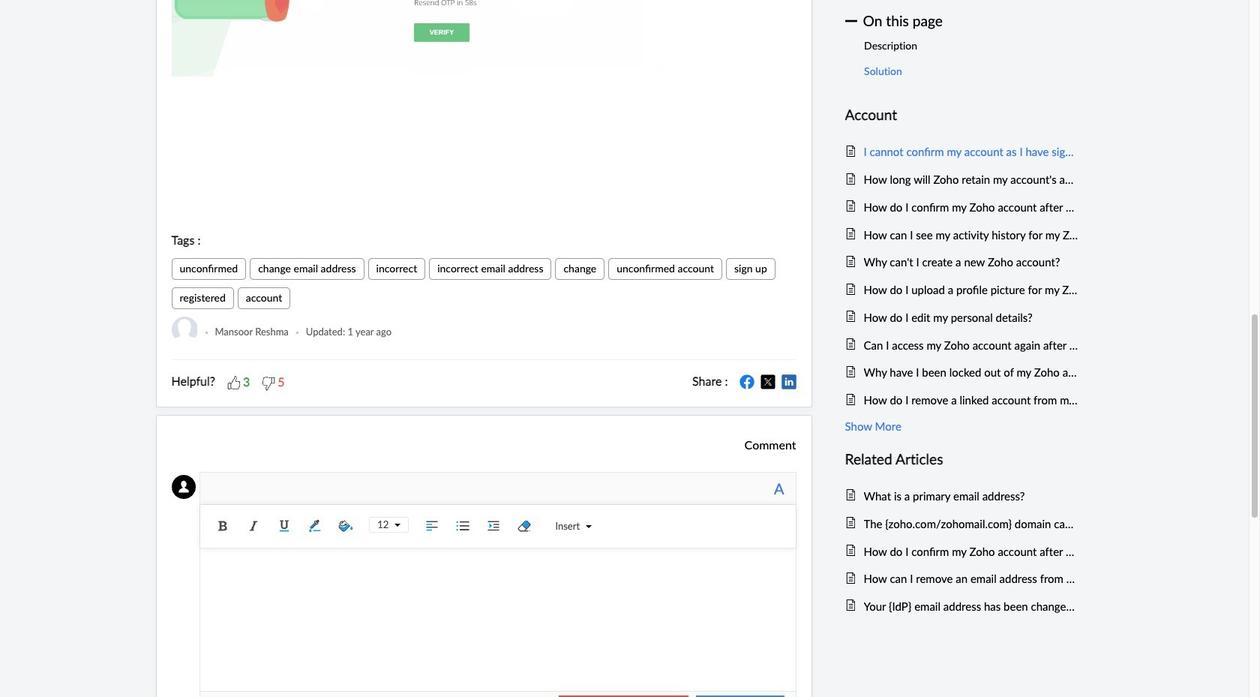 Task type: describe. For each thing, give the bounding box(es) containing it.
bold (ctrl+b) image
[[212, 515, 234, 537]]

linkedin image
[[782, 375, 797, 390]]

2 heading from the top
[[846, 448, 1079, 471]]

insert options image
[[580, 524, 592, 530]]

font size image
[[389, 522, 401, 528]]

align image
[[421, 515, 444, 537]]

twitter image
[[761, 375, 776, 390]]

facebook image
[[740, 375, 755, 390]]

underline (ctrl+u) image
[[273, 515, 296, 537]]

background color image
[[335, 515, 357, 537]]

clear formatting image
[[514, 515, 536, 537]]



Task type: vqa. For each thing, say whether or not it's contained in the screenshot.
choose languages element
no



Task type: locate. For each thing, give the bounding box(es) containing it.
font color image
[[304, 515, 327, 537]]

indent image
[[483, 515, 505, 537]]

lists image
[[452, 515, 475, 537]]

a gif showing how to edit the email address that is registered incorrectly. image
[[172, 0, 797, 77]]

1 heading from the top
[[846, 104, 1079, 127]]

italic (ctrl+i) image
[[243, 515, 265, 537]]

0 vertical spatial heading
[[846, 104, 1079, 127]]

1 vertical spatial heading
[[846, 448, 1079, 471]]

heading
[[846, 104, 1079, 127], [846, 448, 1079, 471]]



